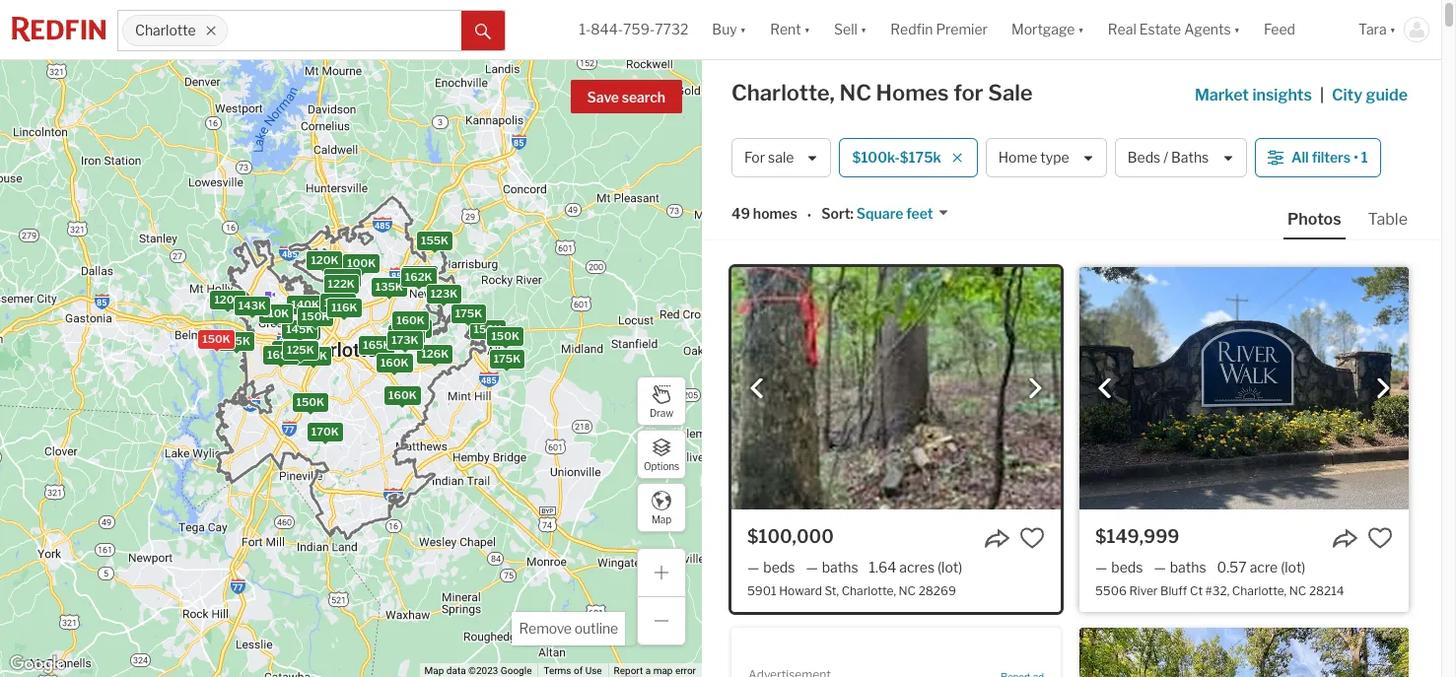 Task type: vqa. For each thing, say whether or not it's contained in the screenshot.
SORT
yes



Task type: locate. For each thing, give the bounding box(es) containing it.
2 baths from the left
[[1171, 559, 1207, 576]]

map inside button
[[652, 513, 672, 525]]

0 vertical spatial •
[[1354, 149, 1359, 166]]

1 horizontal spatial next button image
[[1374, 379, 1394, 399]]

acres
[[900, 559, 935, 576]]

155k up 123k
[[421, 233, 449, 247]]

145k right 169k at bottom
[[300, 349, 328, 363]]

0 horizontal spatial favorite button checkbox
[[1020, 526, 1046, 551]]

acre
[[1250, 559, 1279, 576]]

agents
[[1185, 21, 1232, 38]]

baths for $100,000
[[822, 559, 859, 576]]

report a map error
[[614, 666, 696, 677]]

0 horizontal spatial baths
[[822, 559, 859, 576]]

1 vertical spatial 175k
[[223, 334, 251, 348]]

100k
[[348, 256, 376, 270], [328, 271, 357, 285]]

2 horizontal spatial 175k
[[494, 352, 521, 366]]

photo of 5901 howard st, charlotte, nc 28269 image
[[732, 267, 1061, 510]]

homes
[[753, 206, 798, 222]]

beds
[[1128, 149, 1161, 166]]

0 horizontal spatial map
[[425, 666, 444, 677]]

0 horizontal spatial 175k
[[223, 334, 251, 348]]

data
[[447, 666, 466, 677]]

photo of 5506 river bluff ct #32, charlotte, nc 28214 image
[[1080, 267, 1410, 510]]

▾ right sell
[[861, 21, 867, 38]]

145k up 125k
[[286, 323, 314, 337]]

5901 howard st, charlotte, nc 28269
[[748, 584, 957, 599]]

charlotte,
[[732, 80, 835, 106], [842, 584, 897, 599], [1233, 584, 1287, 599]]

real estate agents ▾ link
[[1109, 0, 1241, 59]]

2 — beds from the left
[[1096, 559, 1144, 576]]

sort :
[[822, 206, 854, 222]]

▾ right rent
[[805, 21, 811, 38]]

next button image for $100,000
[[1026, 379, 1046, 399]]

0 vertical spatial 155k
[[421, 233, 449, 247]]

terms of use link
[[544, 666, 602, 677]]

1 vertical spatial 140k
[[276, 343, 305, 357]]

previous button image
[[748, 379, 767, 399]]

100k up 122k
[[348, 256, 376, 270]]

:
[[851, 206, 854, 222]]

126k
[[422, 347, 449, 361]]

1-844-759-7732
[[579, 21, 689, 38]]

2 next button image from the left
[[1374, 379, 1394, 399]]

baths
[[1172, 149, 1210, 166]]

145k
[[286, 323, 314, 337], [300, 349, 328, 363]]

140k down the 110k
[[276, 343, 305, 357]]

baths
[[822, 559, 859, 576], [1171, 559, 1207, 576]]

0 horizontal spatial — beds
[[748, 559, 795, 576]]

2 vertical spatial 165k
[[363, 339, 391, 352]]

2 — from the left
[[806, 559, 818, 576]]

0.57
[[1218, 559, 1247, 576]]

1.64
[[870, 559, 897, 576]]

0 horizontal spatial (lot)
[[938, 559, 963, 576]]

1 horizontal spatial map
[[652, 513, 672, 525]]

1 horizontal spatial 155k
[[421, 233, 449, 247]]

save search
[[587, 89, 666, 106]]

• inside button
[[1354, 149, 1359, 166]]

▾ for tara ▾
[[1390, 21, 1397, 38]]

1 horizontal spatial baths
[[1171, 559, 1207, 576]]

report a map error link
[[614, 666, 696, 677]]

175k down 143k
[[223, 334, 251, 348]]

nc left 28214
[[1290, 584, 1307, 599]]

mortgage ▾
[[1012, 21, 1085, 38]]

0 horizontal spatial — baths
[[806, 559, 859, 576]]

baths for $149,999
[[1171, 559, 1207, 576]]

0 vertical spatial 100k
[[348, 256, 376, 270]]

charlotte, down rent
[[732, 80, 835, 106]]

0 vertical spatial 140k
[[291, 298, 320, 311]]

outline
[[575, 620, 618, 637]]

map
[[652, 513, 672, 525], [425, 666, 444, 677]]

for
[[745, 149, 766, 166]]

buy ▾ button
[[701, 0, 759, 59]]

1 vertical spatial 174k
[[391, 333, 418, 347]]

• left sort
[[808, 207, 812, 224]]

(lot) right 'acre'
[[1282, 559, 1306, 576]]

— beds up "5901"
[[748, 559, 795, 576]]

favorite button checkbox for $100,000
[[1020, 526, 1046, 551]]

feed
[[1265, 21, 1296, 38]]

165k
[[406, 268, 434, 282], [400, 321, 428, 335], [363, 339, 391, 352]]

140k right the 110k
[[291, 298, 320, 311]]

terms
[[544, 666, 572, 677]]

49
[[732, 206, 751, 222]]

sell
[[835, 21, 858, 38]]

2 ▾ from the left
[[805, 21, 811, 38]]

photo of 2434 dogwood cir, charlotte, nc 28208 image
[[1080, 628, 1410, 678]]

1 — beds from the left
[[748, 559, 795, 576]]

0 horizontal spatial 155k
[[239, 300, 267, 313]]

1 ▾ from the left
[[740, 21, 747, 38]]

mortgage ▾ button
[[1000, 0, 1097, 59]]

1 favorite button checkbox from the left
[[1020, 526, 1046, 551]]

for sale
[[745, 149, 794, 166]]

0 horizontal spatial next button image
[[1026, 379, 1046, 399]]

174k
[[238, 298, 265, 312], [391, 333, 418, 347]]

▾ right buy
[[740, 21, 747, 38]]

2 — baths from the left
[[1154, 559, 1207, 576]]

rent ▾
[[771, 21, 811, 38]]

guide
[[1367, 86, 1409, 105]]

premier
[[937, 21, 988, 38]]

beds up "5901"
[[764, 559, 795, 576]]

beds / baths
[[1128, 149, 1210, 166]]

▾ right mortgage
[[1078, 21, 1085, 38]]

favorite button checkbox for $149,999
[[1368, 526, 1394, 551]]

100k up the 149k
[[328, 271, 357, 285]]

$149,999
[[1096, 527, 1180, 547]]

baths up st,
[[822, 559, 859, 576]]

— baths up bluff
[[1154, 559, 1207, 576]]

$100k-$175k button
[[840, 138, 978, 178]]

155k left the 149k
[[239, 300, 267, 313]]

howard
[[779, 584, 823, 599]]

estate
[[1140, 21, 1182, 38]]

remove outline
[[519, 620, 618, 637]]

• left the 1
[[1354, 149, 1359, 166]]

0 vertical spatial 174k
[[238, 298, 265, 312]]

1 horizontal spatial •
[[1354, 149, 1359, 166]]

st,
[[825, 584, 839, 599]]

google image
[[5, 652, 70, 678]]

remove $100k-$175k image
[[952, 152, 964, 164]]

nc
[[840, 80, 872, 106], [899, 584, 916, 599], [1290, 584, 1307, 599]]

4 ▾ from the left
[[1078, 21, 1085, 38]]

(lot) up "28269"
[[938, 559, 963, 576]]

$175k
[[900, 149, 942, 166]]

1 vertical spatial map
[[425, 666, 444, 677]]

1 horizontal spatial — beds
[[1096, 559, 1144, 576]]

0 horizontal spatial beds
[[764, 559, 795, 576]]

#32,
[[1206, 584, 1230, 599]]

— up "5901"
[[748, 559, 760, 576]]

1 horizontal spatial — baths
[[1154, 559, 1207, 576]]

— beds up the 5506 at bottom right
[[1096, 559, 1144, 576]]

6 ▾ from the left
[[1390, 21, 1397, 38]]

160k
[[405, 268, 434, 282], [397, 314, 425, 328], [289, 324, 317, 338], [381, 356, 409, 370], [389, 389, 417, 403]]

rent ▾ button
[[771, 0, 811, 59]]

3 ▾ from the left
[[861, 21, 867, 38]]

170k
[[312, 425, 339, 439]]

map left data
[[425, 666, 444, 677]]

submit search image
[[475, 23, 491, 39]]

▾ for buy ▾
[[740, 21, 747, 38]]

market
[[1195, 86, 1250, 105]]

2 favorite button checkbox from the left
[[1368, 526, 1394, 551]]

5 ▾ from the left
[[1235, 21, 1241, 38]]

• inside 49 homes •
[[808, 207, 812, 224]]

options
[[644, 460, 680, 472]]

1 horizontal spatial (lot)
[[1282, 559, 1306, 576]]

beds up the 5506 at bottom right
[[1112, 559, 1144, 576]]

— baths
[[806, 559, 859, 576], [1154, 559, 1207, 576]]

759-
[[624, 21, 655, 38]]

— baths up st,
[[806, 559, 859, 576]]

1 baths from the left
[[822, 559, 859, 576]]

charlotte, down 1.64
[[842, 584, 897, 599]]

2 beds from the left
[[1112, 559, 1144, 576]]

baths up ct
[[1171, 559, 1207, 576]]

3 — from the left
[[1096, 559, 1108, 576]]

map down options
[[652, 513, 672, 525]]

130k
[[393, 327, 421, 341]]

nc left homes
[[840, 80, 872, 106]]

favorite button checkbox
[[1020, 526, 1046, 551], [1368, 526, 1394, 551]]

of
[[574, 666, 583, 677]]

map for map
[[652, 513, 672, 525]]

—
[[748, 559, 760, 576], [806, 559, 818, 576], [1096, 559, 1108, 576], [1154, 559, 1167, 576]]

▾ right agents
[[1235, 21, 1241, 38]]

all
[[1292, 149, 1310, 166]]

175k right 126k
[[494, 352, 521, 366]]

charlotte, down 0.57 acre (lot)
[[1233, 584, 1287, 599]]

square feet button
[[854, 205, 950, 224]]

save search button
[[571, 80, 683, 113]]

sale
[[768, 149, 794, 166]]

next button image
[[1026, 379, 1046, 399], [1374, 379, 1394, 399]]

beds
[[764, 559, 795, 576], [1112, 559, 1144, 576]]

None search field
[[228, 11, 462, 50]]

1 horizontal spatial beds
[[1112, 559, 1144, 576]]

1 — baths from the left
[[806, 559, 859, 576]]

0 horizontal spatial •
[[808, 207, 812, 224]]

175k down 123k
[[455, 306, 483, 320]]

1 (lot) from the left
[[938, 559, 963, 576]]

1 beds from the left
[[764, 559, 795, 576]]

0 vertical spatial 175k
[[455, 306, 483, 320]]

— up the 5506 at bottom right
[[1096, 559, 1108, 576]]

▾
[[740, 21, 747, 38], [805, 21, 811, 38], [861, 21, 867, 38], [1078, 21, 1085, 38], [1235, 21, 1241, 38], [1390, 21, 1397, 38]]

nc down 1.64 acres (lot)
[[899, 584, 916, 599]]

1 next button image from the left
[[1026, 379, 1046, 399]]

1 horizontal spatial charlotte,
[[842, 584, 897, 599]]

2 (lot) from the left
[[1282, 559, 1306, 576]]

1 vertical spatial •
[[808, 207, 812, 224]]

120k
[[311, 253, 339, 267], [214, 293, 242, 307], [393, 325, 421, 339], [393, 325, 421, 339]]

0 horizontal spatial charlotte,
[[732, 80, 835, 106]]

buy ▾ button
[[713, 0, 747, 59]]

1 vertical spatial 165k
[[400, 321, 428, 335]]

1 horizontal spatial 175k
[[455, 306, 483, 320]]

— beds
[[748, 559, 795, 576], [1096, 559, 1144, 576]]

— up bluff
[[1154, 559, 1167, 576]]

— up howard
[[806, 559, 818, 576]]

0 vertical spatial map
[[652, 513, 672, 525]]

▾ right tara
[[1390, 21, 1397, 38]]

favorite button image
[[1368, 526, 1394, 551]]

(lot)
[[938, 559, 963, 576], [1282, 559, 1306, 576]]

1 horizontal spatial favorite button checkbox
[[1368, 526, 1394, 551]]

for sale button
[[732, 138, 832, 178]]

5506
[[1096, 584, 1127, 599]]

previous button image
[[1096, 379, 1116, 399]]



Task type: describe. For each thing, give the bounding box(es) containing it.
0 horizontal spatial 174k
[[238, 298, 265, 312]]

0 vertical spatial 145k
[[286, 323, 314, 337]]

135k
[[376, 280, 403, 294]]

next button image for $149,999
[[1374, 379, 1394, 399]]

draw button
[[637, 377, 687, 426]]

bluff
[[1161, 584, 1188, 599]]

buy
[[713, 21, 738, 38]]

116k
[[332, 301, 358, 315]]

7732
[[655, 21, 689, 38]]

1 horizontal spatial 174k
[[391, 333, 418, 347]]

— beds for $100,000
[[748, 559, 795, 576]]

1 horizontal spatial nc
[[899, 584, 916, 599]]

filters
[[1313, 149, 1352, 166]]

©2023
[[469, 666, 499, 677]]

• for all filters • 1
[[1354, 149, 1359, 166]]

173k
[[392, 333, 419, 347]]

sale
[[989, 80, 1033, 106]]

2 vertical spatial 175k
[[494, 352, 521, 366]]

28214
[[1310, 584, 1345, 599]]

2 horizontal spatial nc
[[1290, 584, 1307, 599]]

beds for $149,999
[[1112, 559, 1144, 576]]

5506 river bluff ct #32, charlotte, nc 28214
[[1096, 584, 1345, 599]]

rent
[[771, 21, 802, 38]]

• for 49 homes •
[[808, 207, 812, 224]]

/
[[1164, 149, 1169, 166]]

home type
[[999, 149, 1070, 166]]

49 homes •
[[732, 206, 812, 224]]

tara
[[1359, 21, 1387, 38]]

table
[[1369, 210, 1409, 229]]

— baths for $100,000
[[806, 559, 859, 576]]

ct
[[1191, 584, 1203, 599]]

sell ▾
[[835, 21, 867, 38]]

options button
[[637, 430, 687, 479]]

save
[[587, 89, 619, 106]]

square feet
[[857, 206, 934, 222]]

0 vertical spatial 165k
[[406, 268, 434, 282]]

home type button
[[986, 138, 1108, 178]]

draw
[[650, 407, 674, 419]]

122k
[[328, 278, 355, 291]]

remove charlotte image
[[206, 25, 217, 36]]

home
[[999, 149, 1038, 166]]

$100,000
[[748, 527, 834, 547]]

real
[[1109, 21, 1137, 38]]

1 — from the left
[[748, 559, 760, 576]]

143k
[[238, 299, 266, 313]]

photos
[[1288, 210, 1342, 229]]

1.64 acres (lot)
[[870, 559, 963, 576]]

use
[[586, 666, 602, 677]]

123k
[[431, 287, 458, 301]]

favorite button image
[[1020, 526, 1046, 551]]

redfin
[[891, 21, 934, 38]]

feet
[[907, 206, 934, 222]]

table button
[[1365, 209, 1413, 238]]

a
[[646, 666, 651, 677]]

0.57 acre (lot)
[[1218, 559, 1306, 576]]

1 vertical spatial 145k
[[300, 349, 328, 363]]

homes
[[876, 80, 950, 106]]

remove outline button
[[512, 613, 625, 646]]

$100k-$175k
[[853, 149, 942, 166]]

1 vertical spatial 155k
[[239, 300, 267, 313]]

charlotte
[[135, 22, 196, 39]]

redfin premier
[[891, 21, 988, 38]]

169k
[[267, 348, 295, 362]]

river
[[1130, 584, 1159, 599]]

125k
[[287, 343, 314, 357]]

rent ▾ button
[[759, 0, 823, 59]]

buy ▾
[[713, 21, 747, 38]]

▾ for mortgage ▾
[[1078, 21, 1085, 38]]

149k
[[324, 296, 352, 310]]

▾ inside dropdown button
[[1235, 21, 1241, 38]]

▾ for sell ▾
[[861, 21, 867, 38]]

110k
[[263, 307, 289, 320]]

151k
[[392, 334, 418, 347]]

error
[[676, 666, 696, 677]]

|
[[1321, 86, 1325, 105]]

real estate agents ▾
[[1109, 21, 1241, 38]]

4 — from the left
[[1154, 559, 1167, 576]]

tara ▾
[[1359, 21, 1397, 38]]

0 horizontal spatial nc
[[840, 80, 872, 106]]

115k
[[377, 281, 403, 294]]

(lot) for $100,000
[[938, 559, 963, 576]]

report
[[614, 666, 643, 677]]

beds for $100,000
[[764, 559, 795, 576]]

sell ▾ button
[[823, 0, 879, 59]]

map
[[654, 666, 673, 677]]

1 vertical spatial 100k
[[328, 271, 357, 285]]

market insights link
[[1195, 64, 1313, 108]]

mortgage
[[1012, 21, 1076, 38]]

5901
[[748, 584, 777, 599]]

city guide link
[[1333, 84, 1413, 108]]

1
[[1362, 149, 1369, 166]]

map button
[[637, 483, 687, 533]]

all filters • 1
[[1292, 149, 1369, 166]]

beds / baths button
[[1115, 138, 1248, 178]]

2 horizontal spatial charlotte,
[[1233, 584, 1287, 599]]

— beds for $149,999
[[1096, 559, 1144, 576]]

1-
[[579, 21, 591, 38]]

— baths for $149,999
[[1154, 559, 1207, 576]]

map for map data ©2023 google
[[425, 666, 444, 677]]

1-844-759-7732 link
[[579, 21, 689, 38]]

(lot) for $149,999
[[1282, 559, 1306, 576]]

▾ for rent ▾
[[805, 21, 811, 38]]

844-
[[591, 21, 624, 38]]

all filters • 1 button
[[1256, 138, 1382, 178]]

28269
[[919, 584, 957, 599]]

type
[[1041, 149, 1070, 166]]

google
[[501, 666, 532, 677]]

map region
[[0, 0, 830, 678]]



